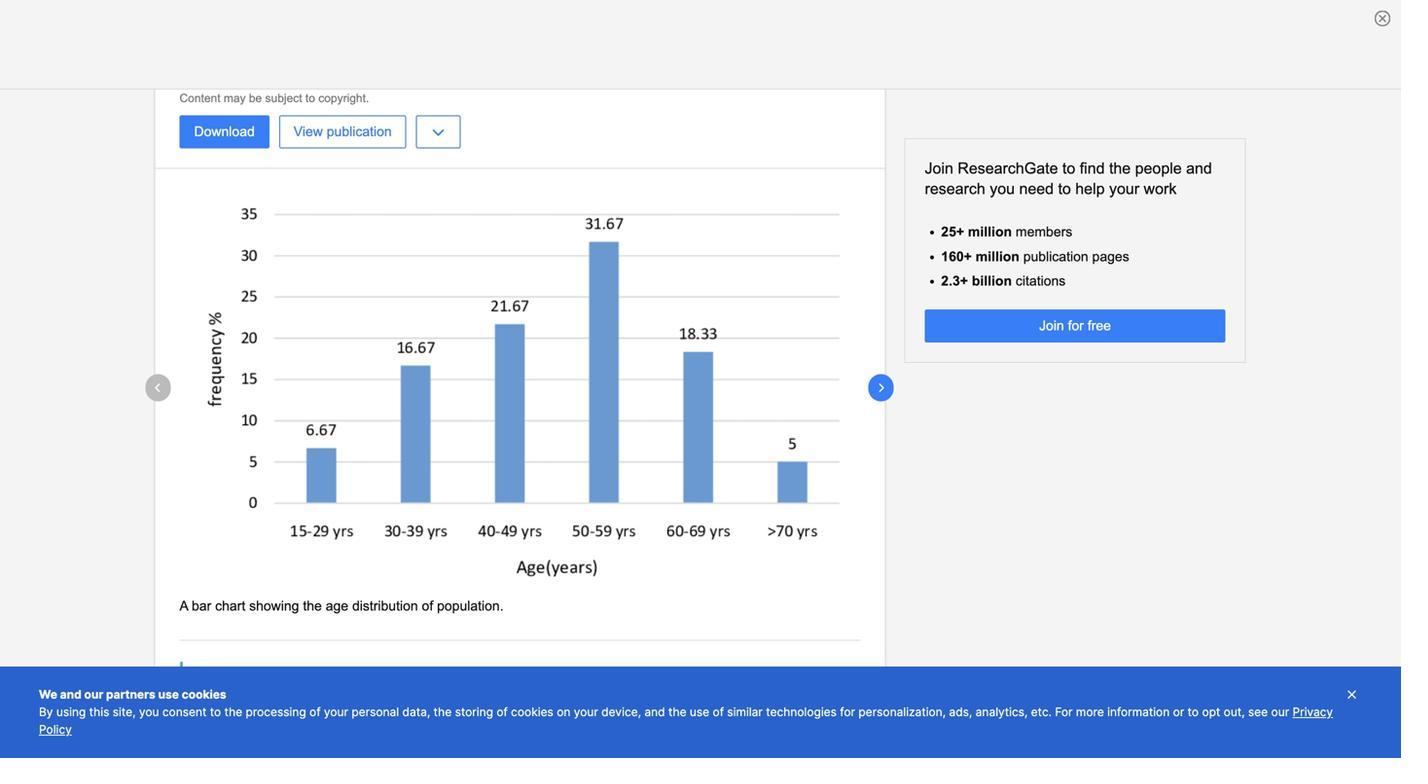 Task type: locate. For each thing, give the bounding box(es) containing it.
0 vertical spatial use
[[158, 688, 179, 702]]

the right data,
[[434, 705, 452, 719]]

1 horizontal spatial your
[[574, 705, 598, 719]]

similar
[[728, 705, 763, 719]]

population.
[[437, 599, 504, 614]]

main content containing figure 1
[[0, 51, 1402, 758]]

commons
[[460, 71, 531, 89]]

by using this site, you consent to the processing of your personal data, the storing of cookies on your device, and the use of similar technologies for personalization, ads, analytics, etc. for more information or to opt out, see our
[[39, 705, 1293, 719]]

1 vertical spatial and
[[60, 688, 81, 702]]

opt
[[1203, 705, 1221, 719]]

you
[[990, 180, 1015, 197], [139, 705, 159, 719]]

0 horizontal spatial cookies
[[182, 688, 226, 702]]

for inside join for free link
[[1068, 318, 1084, 334]]

✕
[[1348, 688, 1357, 701]]

free
[[1088, 318, 1112, 334]]

via
[[316, 71, 336, 89]]

1 horizontal spatial cookies
[[511, 705, 554, 719]]

use up the consent
[[158, 688, 179, 702]]

creative commons attribution 4.0 international link
[[398, 71, 721, 89]]

0 horizontal spatial your
[[324, 705, 348, 719]]

source publication
[[209, 666, 337, 684]]

be
[[249, 91, 262, 104]]

you down we and our partners use cookies
[[139, 705, 159, 719]]

your inside join researchgate to find the people and research you need to help your work
[[1110, 180, 1140, 197]]

0 vertical spatial our
[[84, 688, 103, 702]]

1 vertical spatial cookies
[[511, 705, 554, 719]]

personalization,
[[859, 705, 946, 719]]

the down source at the left
[[224, 705, 243, 719]]

age
[[326, 599, 349, 614]]

source
[[209, 666, 258, 684]]

0 horizontal spatial join
[[925, 160, 954, 177]]

1 vertical spatial use
[[690, 705, 710, 719]]

privacy policy link
[[39, 705, 1334, 737]]

partners
[[106, 688, 156, 702]]

we
[[39, 688, 57, 702]]

our right see
[[1272, 705, 1290, 719]]

of
[[422, 599, 433, 614], [310, 705, 321, 719], [497, 705, 508, 719], [713, 705, 724, 719]]

personal
[[352, 705, 399, 719]]

the
[[1110, 160, 1131, 177], [303, 599, 322, 614], [224, 705, 243, 719], [434, 705, 452, 719], [669, 705, 687, 719]]

2 vertical spatial publication
[[262, 666, 337, 684]]

download link
[[180, 115, 269, 148]]

1 horizontal spatial you
[[990, 180, 1015, 197]]

by
[[39, 705, 53, 719]]

publication up processing
[[262, 666, 337, 684]]

for
[[1068, 318, 1084, 334], [840, 705, 856, 719]]

0 vertical spatial cookies
[[182, 688, 226, 702]]

use
[[158, 688, 179, 702], [690, 705, 710, 719]]

to right 'or'
[[1188, 705, 1199, 719]]

publication down members
[[1024, 249, 1089, 264]]

1
[[228, 71, 237, 89]]

you inside join researchgate to find the people and research you need to help your work
[[990, 180, 1015, 197]]

may
[[224, 91, 246, 104]]

subject
[[265, 91, 302, 104]]

technologies
[[766, 705, 837, 719]]

million right 25+
[[968, 224, 1012, 240]]

of right "distribution" at the left bottom of page
[[422, 599, 433, 614]]

160+
[[942, 249, 972, 264]]

storing
[[455, 705, 493, 719]]

main content
[[0, 51, 1402, 758]]

to
[[306, 91, 315, 104], [1063, 160, 1076, 177], [1059, 180, 1072, 197], [210, 705, 221, 719], [1188, 705, 1199, 719]]

people
[[1136, 160, 1182, 177]]

cookies left on
[[511, 705, 554, 719]]

1 vertical spatial publication
[[1024, 249, 1089, 264]]

your
[[1110, 180, 1140, 197], [324, 705, 348, 719], [574, 705, 598, 719]]

help
[[1076, 180, 1105, 197]]

for left the free
[[1068, 318, 1084, 334]]

you down researchgate
[[990, 180, 1015, 197]]

your right on
[[574, 705, 598, 719]]

1 horizontal spatial for
[[1068, 318, 1084, 334]]

2 horizontal spatial and
[[1187, 160, 1213, 177]]

million up billion
[[976, 249, 1020, 264]]

and right people
[[1187, 160, 1213, 177]]

1 horizontal spatial and
[[645, 705, 665, 719]]

publication inside 25+ million members 160+ million publication pages 2.3+ billion citations
[[1024, 249, 1089, 264]]

your left the 'personal'
[[324, 705, 348, 719]]

join down citations
[[1040, 318, 1065, 334]]

0 vertical spatial for
[[1068, 318, 1084, 334]]

our up "this"
[[84, 688, 103, 702]]

0 horizontal spatial and
[[60, 688, 81, 702]]

the right find in the top right of the page
[[1110, 160, 1131, 177]]

publication down copyright.
[[327, 124, 392, 139]]

join
[[925, 160, 954, 177], [1040, 318, 1065, 334]]

join inside join researchgate to find the people and research you need to help your work
[[925, 160, 954, 177]]

✕ button
[[1342, 686, 1363, 704]]

our
[[84, 688, 103, 702], [1272, 705, 1290, 719]]

0 horizontal spatial our
[[84, 688, 103, 702]]

use left similar
[[690, 705, 710, 719]]

your right help
[[1110, 180, 1140, 197]]

copyright.
[[319, 91, 369, 104]]

1 vertical spatial join
[[1040, 318, 1065, 334]]

and
[[1187, 160, 1213, 177], [60, 688, 81, 702], [645, 705, 665, 719]]

and right device, in the left of the page
[[645, 705, 665, 719]]

researchgate
[[958, 160, 1059, 177]]

creative
[[398, 71, 456, 89]]

a bar chart showing the age distribution of population.
[[180, 599, 508, 614]]

download
[[194, 124, 255, 139]]

and up "using" on the left bottom
[[60, 688, 81, 702]]

license:
[[341, 71, 393, 89]]

2 horizontal spatial your
[[1110, 180, 1140, 197]]

join for free
[[1040, 318, 1112, 334]]

content
[[180, 91, 221, 104]]

1 horizontal spatial our
[[1272, 705, 1290, 719]]

1 horizontal spatial join
[[1040, 318, 1065, 334]]

members
[[1016, 224, 1073, 240]]

to right subject
[[306, 91, 315, 104]]

publication
[[327, 124, 392, 139], [1024, 249, 1089, 264], [262, 666, 337, 684]]

citations
[[1016, 274, 1066, 289]]

a bar chart showing the age distribution of population. image
[[180, 193, 861, 583]]

site,
[[113, 705, 136, 719]]

25+
[[942, 224, 965, 240]]

a
[[180, 599, 188, 614]]

size m image
[[177, 655, 206, 685]]

1 vertical spatial for
[[840, 705, 856, 719]]

million
[[968, 224, 1012, 240], [976, 249, 1020, 264]]

4.0
[[609, 71, 631, 89]]

cookies up the consent
[[182, 688, 226, 702]]

1 vertical spatial our
[[1272, 705, 1290, 719]]

2 vertical spatial and
[[645, 705, 665, 719]]

0 vertical spatial you
[[990, 180, 1015, 197]]

0 vertical spatial and
[[1187, 160, 1213, 177]]

0 vertical spatial join
[[925, 160, 954, 177]]

cookies
[[182, 688, 226, 702], [511, 705, 554, 719]]

data,
[[403, 705, 430, 719]]

0 vertical spatial million
[[968, 224, 1012, 240]]

analytics,
[[976, 705, 1028, 719]]

for right the technologies
[[840, 705, 856, 719]]

join up research
[[925, 160, 954, 177]]

0 vertical spatial publication
[[327, 124, 392, 139]]

1 vertical spatial you
[[139, 705, 159, 719]]



Task type: describe. For each thing, give the bounding box(es) containing it.
figure
[[180, 71, 224, 89]]

join for join for free
[[1040, 318, 1065, 334]]

to left find in the top right of the page
[[1063, 160, 1076, 177]]

to inside figure 1 - available via license: creative commons attribution 4.0 international content may be subject to copyright.
[[306, 91, 315, 104]]

device,
[[602, 705, 641, 719]]

see
[[1249, 705, 1268, 719]]

-
[[241, 71, 246, 89]]

on
[[557, 705, 571, 719]]

attribution
[[534, 71, 605, 89]]

privacy policy
[[39, 705, 1334, 737]]

0 horizontal spatial you
[[139, 705, 159, 719]]

of left similar
[[713, 705, 724, 719]]

for
[[1055, 705, 1073, 719]]

the inside join researchgate to find the people and research you need to help your work
[[1110, 160, 1131, 177]]

need
[[1020, 180, 1054, 197]]

etc.
[[1031, 705, 1052, 719]]

figure 1 - available via license: creative commons attribution 4.0 international content may be subject to copyright.
[[180, 71, 721, 104]]

policy
[[39, 723, 72, 737]]

2.3+
[[942, 274, 968, 289]]

billion
[[972, 274, 1012, 289]]

showing
[[249, 599, 299, 614]]

research
[[925, 180, 986, 197]]

join for join researchgate to find the people and research you need to help your work
[[925, 160, 954, 177]]

or
[[1174, 705, 1185, 719]]

chart
[[215, 599, 245, 614]]

using
[[56, 705, 86, 719]]

pages
[[1093, 249, 1130, 264]]

to left help
[[1059, 180, 1072, 197]]

and inside join researchgate to find the people and research you need to help your work
[[1187, 160, 1213, 177]]

out,
[[1224, 705, 1245, 719]]

distribution
[[352, 599, 418, 614]]

consent
[[162, 705, 207, 719]]

available
[[251, 71, 312, 89]]

find
[[1080, 160, 1105, 177]]

1 vertical spatial million
[[976, 249, 1020, 264]]

view publication
[[294, 124, 392, 139]]

more
[[1076, 705, 1105, 719]]

privacy
[[1293, 705, 1334, 719]]

international
[[635, 71, 721, 89]]

view publication link
[[279, 115, 407, 148]]

join for free link
[[925, 310, 1226, 343]]

1 horizontal spatial use
[[690, 705, 710, 719]]

bar
[[192, 599, 211, 614]]

join researchgate to find the people and research you need to help your work
[[925, 160, 1213, 197]]

view
[[294, 124, 323, 139]]

publication for source publication
[[262, 666, 337, 684]]

information
[[1108, 705, 1170, 719]]

the right device, in the left of the page
[[669, 705, 687, 719]]

processing
[[246, 705, 306, 719]]

0 horizontal spatial use
[[158, 688, 179, 702]]

work
[[1144, 180, 1177, 197]]

the left 'age'
[[303, 599, 322, 614]]

this
[[89, 705, 109, 719]]

25+ million members 160+ million publication pages 2.3+ billion citations
[[942, 224, 1130, 289]]

of right processing
[[310, 705, 321, 719]]

to right the consent
[[210, 705, 221, 719]]

0 horizontal spatial for
[[840, 705, 856, 719]]

publication for view publication
[[327, 124, 392, 139]]

we and our partners use cookies
[[39, 688, 226, 702]]

of right the storing
[[497, 705, 508, 719]]

ads,
[[949, 705, 973, 719]]



Task type: vqa. For each thing, say whether or not it's contained in the screenshot.


